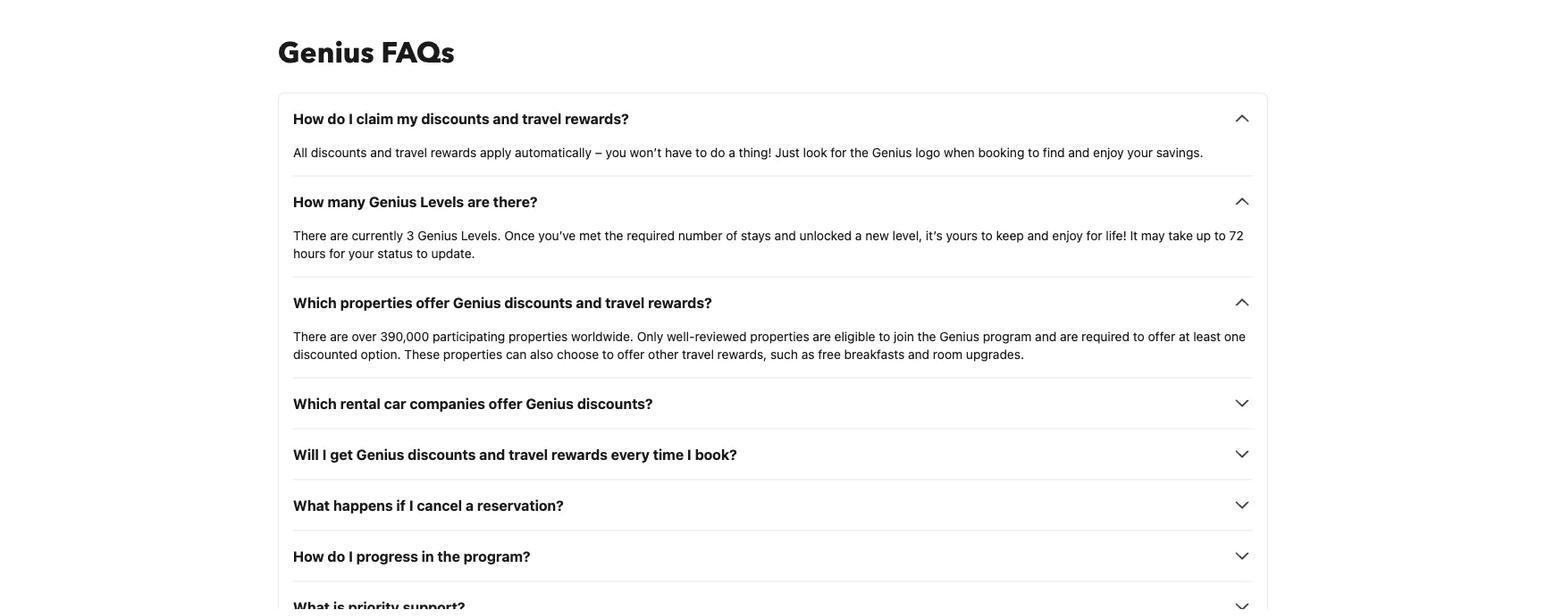 Task type: describe. For each thing, give the bounding box(es) containing it.
how many genius levels are there?
[[293, 193, 538, 210]]

join
[[894, 329, 914, 344]]

i right time at the bottom of the page
[[687, 446, 692, 463]]

to left keep
[[981, 228, 993, 243]]

which rental car companies offer genius discounts? button
[[293, 393, 1253, 414]]

are right program
[[1060, 329, 1078, 344]]

to right have
[[696, 145, 707, 159]]

levels
[[420, 193, 464, 210]]

program?
[[464, 548, 531, 565]]

genius inside "how many genius levels are there?" dropdown button
[[369, 193, 417, 210]]

may
[[1141, 228, 1165, 243]]

it's
[[926, 228, 943, 243]]

3
[[407, 228, 414, 243]]

which for which rental car companies offer genius discounts?
[[293, 395, 337, 412]]

booking
[[978, 145, 1025, 159]]

once
[[504, 228, 535, 243]]

travel inside dropdown button
[[522, 110, 562, 127]]

1 vertical spatial for
[[1087, 228, 1103, 243]]

i inside dropdown button
[[349, 548, 353, 565]]

genius inside there are currently 3 genius levels. once you've met the required number of stays and unlocked a new level, it's yours to keep and enjoy for life! it may take up to 72 hours for your status to update.
[[418, 228, 458, 243]]

won't
[[630, 145, 662, 159]]

which rental car companies offer genius discounts?
[[293, 395, 653, 412]]

number
[[678, 228, 723, 243]]

72
[[1230, 228, 1244, 243]]

will i get genius discounts and travel rewards every time i book?
[[293, 446, 737, 463]]

are inside there are currently 3 genius levels. once you've met the required number of stays and unlocked a new level, it's yours to keep and enjoy for life! it may take up to 72 hours for your status to update.
[[330, 228, 348, 243]]

level,
[[893, 228, 923, 243]]

discounts?
[[577, 395, 653, 412]]

and down join
[[908, 347, 930, 361]]

currently
[[352, 228, 403, 243]]

other
[[648, 347, 679, 361]]

genius inside will i get genius discounts and travel rewards every time i book? dropdown button
[[356, 446, 404, 463]]

discounted
[[293, 347, 357, 361]]

how for how do i claim my discounts and travel rewards?
[[293, 110, 324, 127]]

reservation?
[[477, 497, 564, 514]]

all discounts and travel rewards apply automatically – you won't have to do a thing! just look for the genius logo when booking to find and enjoy your savings.
[[293, 145, 1204, 159]]

travel down the my
[[395, 145, 427, 159]]

–
[[595, 145, 602, 159]]

all
[[293, 145, 308, 159]]

to left 72
[[1215, 228, 1226, 243]]

at
[[1179, 329, 1190, 344]]

rental
[[340, 395, 381, 412]]

car
[[384, 395, 406, 412]]

update.
[[431, 246, 475, 260]]

when
[[944, 145, 975, 159]]

room
[[933, 347, 963, 361]]

progress
[[356, 548, 418, 565]]

do for how do i progress in the program?
[[328, 548, 345, 565]]

program
[[983, 329, 1032, 344]]

there are over 390,000 participating properties worldwide. only well-reviewed properties are eligible to join the genius program and are required to offer at least one discounted option. these properties can also choose to offer other travel rewards, such as free breakfasts and room upgrades.
[[293, 329, 1246, 361]]

find
[[1043, 145, 1065, 159]]

savings.
[[1156, 145, 1204, 159]]

there?
[[493, 193, 538, 210]]

such
[[770, 347, 798, 361]]

which properties offer genius discounts and travel rewards?
[[293, 294, 712, 311]]

stays
[[741, 228, 771, 243]]

a inside dropdown button
[[466, 497, 474, 514]]

properties up also
[[509, 329, 568, 344]]

what happens if i cancel a reservation? button
[[293, 495, 1253, 516]]

i right if
[[409, 497, 413, 514]]

rewards? inside dropdown button
[[648, 294, 712, 311]]

faqs
[[381, 33, 455, 72]]

required inside there are currently 3 genius levels. once you've met the required number of stays and unlocked a new level, it's yours to keep and enjoy for life! it may take up to 72 hours for your status to update.
[[627, 228, 675, 243]]

every
[[611, 446, 650, 463]]

genius inside which properties offer genius discounts and travel rewards? dropdown button
[[453, 294, 501, 311]]

thing!
[[739, 145, 772, 159]]

if
[[396, 497, 406, 514]]

just
[[775, 145, 800, 159]]

genius faqs
[[278, 33, 455, 72]]

travel up worldwide.
[[605, 294, 645, 311]]

discounts right all
[[311, 145, 367, 159]]

hours
[[293, 246, 326, 260]]

met
[[579, 228, 601, 243]]

offer down only
[[617, 347, 645, 361]]

will i get genius discounts and travel rewards every time i book? button
[[293, 444, 1253, 465]]

offer left the 'at'
[[1148, 329, 1176, 344]]

2 vertical spatial for
[[329, 246, 345, 260]]

which properties offer genius discounts and travel rewards? button
[[293, 292, 1253, 313]]

discounts inside dropdown button
[[421, 110, 489, 127]]

0 vertical spatial enjoy
[[1093, 145, 1124, 159]]

which for which properties offer genius discounts and travel rewards?
[[293, 294, 337, 311]]

rewards? inside dropdown button
[[565, 110, 629, 127]]

breakfasts
[[844, 347, 905, 361]]

and inside will i get genius discounts and travel rewards every time i book? dropdown button
[[479, 446, 505, 463]]

have
[[665, 145, 692, 159]]

to right status
[[416, 246, 428, 260]]

and down claim
[[370, 145, 392, 159]]

how do i progress in the program?
[[293, 548, 531, 565]]

these
[[404, 347, 440, 361]]

my
[[397, 110, 418, 127]]

many
[[328, 193, 366, 210]]

are inside dropdown button
[[468, 193, 490, 210]]

free
[[818, 347, 841, 361]]

participating
[[433, 329, 505, 344]]

required inside there are over 390,000 participating properties worldwide. only well-reviewed properties are eligible to join the genius program and are required to offer at least one discounted option. these properties can also choose to offer other travel rewards, such as free breakfasts and room upgrades.
[[1082, 329, 1130, 344]]

time
[[653, 446, 684, 463]]

choose
[[557, 347, 599, 361]]

claim
[[356, 110, 393, 127]]

the inside there are over 390,000 participating properties worldwide. only well-reviewed properties are eligible to join the genius program and are required to offer at least one discounted option. these properties can also choose to offer other travel rewards, such as free breakfasts and room upgrades.
[[918, 329, 936, 344]]

rewards inside dropdown button
[[551, 446, 608, 463]]

logo
[[916, 145, 941, 159]]

and right find
[[1068, 145, 1090, 159]]

least
[[1194, 329, 1221, 344]]

as
[[802, 347, 815, 361]]

a inside there are currently 3 genius levels. once you've met the required number of stays and unlocked a new level, it's yours to keep and enjoy for life! it may take up to 72 hours for your status to update.
[[855, 228, 862, 243]]

are up discounted
[[330, 329, 348, 344]]

option.
[[361, 347, 401, 361]]

how many genius levels are there? button
[[293, 191, 1253, 212]]



Task type: locate. For each thing, give the bounding box(es) containing it.
how left the many
[[293, 193, 324, 210]]

enjoy left life!
[[1052, 228, 1083, 243]]

how down what
[[293, 548, 324, 565]]

genius up the room
[[940, 329, 980, 344]]

genius up update.
[[418, 228, 458, 243]]

0 horizontal spatial a
[[466, 497, 474, 514]]

required left number
[[627, 228, 675, 243]]

how up all
[[293, 110, 324, 127]]

3 how from the top
[[293, 548, 324, 565]]

genius
[[278, 33, 374, 72], [872, 145, 912, 159], [369, 193, 417, 210], [418, 228, 458, 243], [453, 294, 501, 311], [940, 329, 980, 344], [526, 395, 574, 412], [356, 446, 404, 463]]

there are currently 3 genius levels. once you've met the required number of stays and unlocked a new level, it's yours to keep and enjoy for life! it may take up to 72 hours for your status to update.
[[293, 228, 1244, 260]]

and right keep
[[1028, 228, 1049, 243]]

one
[[1224, 329, 1246, 344]]

0 horizontal spatial enjoy
[[1052, 228, 1083, 243]]

only
[[637, 329, 663, 344]]

how
[[293, 110, 324, 127], [293, 193, 324, 210], [293, 548, 324, 565]]

1 vertical spatial rewards
[[551, 446, 608, 463]]

which inside which properties offer genius discounts and travel rewards? dropdown button
[[293, 294, 337, 311]]

do inside dropdown button
[[328, 548, 345, 565]]

travel down well-
[[682, 347, 714, 361]]

how inside dropdown button
[[293, 110, 324, 127]]

how do i claim my discounts and travel rewards?
[[293, 110, 629, 127]]

genius inside which rental car companies offer genius discounts? dropdown button
[[526, 395, 574, 412]]

2 vertical spatial how
[[293, 548, 324, 565]]

upgrades.
[[966, 347, 1024, 361]]

of
[[726, 228, 738, 243]]

0 vertical spatial required
[[627, 228, 675, 243]]

2 horizontal spatial for
[[1087, 228, 1103, 243]]

genius up currently
[[369, 193, 417, 210]]

new
[[865, 228, 889, 243]]

for
[[831, 145, 847, 159], [1087, 228, 1103, 243], [329, 246, 345, 260]]

take
[[1169, 228, 1193, 243]]

automatically
[[515, 145, 592, 159]]

it
[[1130, 228, 1138, 243]]

a right cancel
[[466, 497, 474, 514]]

which inside which rental car companies offer genius discounts? dropdown button
[[293, 395, 337, 412]]

rewards
[[431, 145, 477, 159], [551, 446, 608, 463]]

genius up claim
[[278, 33, 374, 72]]

1 which from the top
[[293, 294, 337, 311]]

i inside dropdown button
[[349, 110, 353, 127]]

genius down also
[[526, 395, 574, 412]]

there up discounted
[[293, 329, 327, 344]]

2 which from the top
[[293, 395, 337, 412]]

and up worldwide.
[[576, 294, 602, 311]]

a
[[729, 145, 735, 159], [855, 228, 862, 243], [466, 497, 474, 514]]

your down currently
[[349, 246, 374, 260]]

travel inside there are over 390,000 participating properties worldwide. only well-reviewed properties are eligible to join the genius program and are required to offer at least one discounted option. these properties can also choose to offer other travel rewards, such as free breakfasts and room upgrades.
[[682, 347, 714, 361]]

offer down the can
[[489, 395, 522, 412]]

there for which
[[293, 329, 327, 344]]

life!
[[1106, 228, 1127, 243]]

there for how
[[293, 228, 327, 243]]

get
[[330, 446, 353, 463]]

offer up 390,000
[[416, 294, 450, 311]]

and down which rental car companies offer genius discounts?
[[479, 446, 505, 463]]

in
[[422, 548, 434, 565]]

also
[[530, 347, 554, 361]]

for right look
[[831, 145, 847, 159]]

do
[[328, 110, 345, 127], [711, 145, 725, 159], [328, 548, 345, 565]]

the right join
[[918, 329, 936, 344]]

offer
[[416, 294, 450, 311], [1148, 329, 1176, 344], [617, 347, 645, 361], [489, 395, 522, 412]]

do left "progress"
[[328, 548, 345, 565]]

up
[[1197, 228, 1211, 243]]

0 horizontal spatial for
[[329, 246, 345, 260]]

2 vertical spatial do
[[328, 548, 345, 565]]

offer inside dropdown button
[[489, 395, 522, 412]]

the right in
[[438, 548, 460, 565]]

companies
[[410, 395, 485, 412]]

properties
[[340, 294, 413, 311], [509, 329, 568, 344], [750, 329, 809, 344], [443, 347, 503, 361]]

1 vertical spatial enjoy
[[1052, 228, 1083, 243]]

1 vertical spatial a
[[855, 228, 862, 243]]

do inside dropdown button
[[328, 110, 345, 127]]

1 there from the top
[[293, 228, 327, 243]]

to down worldwide.
[[602, 347, 614, 361]]

rewards down how do i claim my discounts and travel rewards?
[[431, 145, 477, 159]]

2 there from the top
[[293, 329, 327, 344]]

the right met
[[605, 228, 623, 243]]

1 horizontal spatial for
[[831, 145, 847, 159]]

over
[[352, 329, 377, 344]]

will
[[293, 446, 319, 463]]

1 horizontal spatial rewards
[[551, 446, 608, 463]]

the right look
[[850, 145, 869, 159]]

properties up over
[[340, 294, 413, 311]]

required left the 'at'
[[1082, 329, 1130, 344]]

which
[[293, 294, 337, 311], [293, 395, 337, 412]]

and up "apply"
[[493, 110, 519, 127]]

enjoy inside there are currently 3 genius levels. once you've met the required number of stays and unlocked a new level, it's yours to keep and enjoy for life! it may take up to 72 hours for your status to update.
[[1052, 228, 1083, 243]]

i left "progress"
[[349, 548, 353, 565]]

a left new
[[855, 228, 862, 243]]

for right hours
[[329, 246, 345, 260]]

a left 'thing!'
[[729, 145, 735, 159]]

your
[[1128, 145, 1153, 159], [349, 246, 374, 260]]

1 horizontal spatial rewards?
[[648, 294, 712, 311]]

do for how do i claim my discounts and travel rewards?
[[328, 110, 345, 127]]

0 vertical spatial rewards
[[431, 145, 477, 159]]

there
[[293, 228, 327, 243], [293, 329, 327, 344]]

happens
[[333, 497, 393, 514]]

book?
[[695, 446, 737, 463]]

i left 'get'
[[322, 446, 327, 463]]

0 vertical spatial there
[[293, 228, 327, 243]]

are down the many
[[330, 228, 348, 243]]

discounts up also
[[504, 294, 573, 311]]

reviewed
[[695, 329, 747, 344]]

0 vertical spatial a
[[729, 145, 735, 159]]

the inside dropdown button
[[438, 548, 460, 565]]

do left 'thing!'
[[711, 145, 725, 159]]

properties up the such
[[750, 329, 809, 344]]

rewards? up –
[[565, 110, 629, 127]]

how do i progress in the program? button
[[293, 546, 1253, 567]]

rewards?
[[565, 110, 629, 127], [648, 294, 712, 311]]

your inside there are currently 3 genius levels. once you've met the required number of stays and unlocked a new level, it's yours to keep and enjoy for life! it may take up to 72 hours for your status to update.
[[349, 246, 374, 260]]

and inside which properties offer genius discounts and travel rewards? dropdown button
[[576, 294, 602, 311]]

1 horizontal spatial a
[[729, 145, 735, 159]]

status
[[377, 246, 413, 260]]

1 vertical spatial your
[[349, 246, 374, 260]]

and right program
[[1035, 329, 1057, 344]]

travel up automatically
[[522, 110, 562, 127]]

how inside dropdown button
[[293, 193, 324, 210]]

well-
[[667, 329, 695, 344]]

0 horizontal spatial your
[[349, 246, 374, 260]]

for left life!
[[1087, 228, 1103, 243]]

390,000
[[380, 329, 429, 344]]

2 how from the top
[[293, 193, 324, 210]]

do left claim
[[328, 110, 345, 127]]

0 vertical spatial your
[[1128, 145, 1153, 159]]

travel up reservation?
[[509, 446, 548, 463]]

1 vertical spatial required
[[1082, 329, 1130, 344]]

there up hours
[[293, 228, 327, 243]]

discounts up cancel
[[408, 446, 476, 463]]

and inside how do i claim my discounts and travel rewards? dropdown button
[[493, 110, 519, 127]]

can
[[506, 347, 527, 361]]

0 vertical spatial for
[[831, 145, 847, 159]]

genius left the "logo"
[[872, 145, 912, 159]]

0 vertical spatial rewards?
[[565, 110, 629, 127]]

1 vertical spatial rewards?
[[648, 294, 712, 311]]

there inside there are over 390,000 participating properties worldwide. only well-reviewed properties are eligible to join the genius program and are required to offer at least one discounted option. these properties can also choose to offer other travel rewards, such as free breakfasts and room upgrades.
[[293, 329, 327, 344]]

are
[[468, 193, 490, 210], [330, 228, 348, 243], [330, 329, 348, 344], [813, 329, 831, 344], [1060, 329, 1078, 344]]

2 horizontal spatial a
[[855, 228, 862, 243]]

and right stays
[[775, 228, 796, 243]]

which down hours
[[293, 294, 337, 311]]

i
[[349, 110, 353, 127], [322, 446, 327, 463], [687, 446, 692, 463], [409, 497, 413, 514], [349, 548, 353, 565]]

your left savings.
[[1128, 145, 1153, 159]]

rewards left the every
[[551, 446, 608, 463]]

to left the 'at'
[[1133, 329, 1145, 344]]

are up free
[[813, 329, 831, 344]]

how for how many genius levels are there?
[[293, 193, 324, 210]]

0 vertical spatial do
[[328, 110, 345, 127]]

0 vertical spatial which
[[293, 294, 337, 311]]

unlocked
[[800, 228, 852, 243]]

travel
[[522, 110, 562, 127], [395, 145, 427, 159], [605, 294, 645, 311], [682, 347, 714, 361], [509, 446, 548, 463]]

the inside there are currently 3 genius levels. once you've met the required number of stays and unlocked a new level, it's yours to keep and enjoy for life! it may take up to 72 hours for your status to update.
[[605, 228, 623, 243]]

1 horizontal spatial your
[[1128, 145, 1153, 159]]

how inside dropdown button
[[293, 548, 324, 565]]

1 how from the top
[[293, 110, 324, 127]]

offer inside dropdown button
[[416, 294, 450, 311]]

keep
[[996, 228, 1024, 243]]

to left join
[[879, 329, 891, 344]]

how for how do i progress in the program?
[[293, 548, 324, 565]]

eligible
[[834, 329, 876, 344]]

to
[[696, 145, 707, 159], [1028, 145, 1040, 159], [981, 228, 993, 243], [1215, 228, 1226, 243], [416, 246, 428, 260], [879, 329, 891, 344], [1133, 329, 1145, 344], [602, 347, 614, 361]]

look
[[803, 145, 827, 159]]

levels.
[[461, 228, 501, 243]]

1 vertical spatial which
[[293, 395, 337, 412]]

rewards? up well-
[[648, 294, 712, 311]]

i left claim
[[349, 110, 353, 127]]

properties inside dropdown button
[[340, 294, 413, 311]]

1 vertical spatial do
[[711, 145, 725, 159]]

genius right 'get'
[[356, 446, 404, 463]]

what
[[293, 497, 330, 514]]

2 vertical spatial a
[[466, 497, 474, 514]]

1 vertical spatial there
[[293, 329, 327, 344]]

discounts
[[421, 110, 489, 127], [311, 145, 367, 159], [504, 294, 573, 311], [408, 446, 476, 463]]

discounts right the my
[[421, 110, 489, 127]]

which left 'rental'
[[293, 395, 337, 412]]

yours
[[946, 228, 978, 243]]

to left find
[[1028, 145, 1040, 159]]

you
[[606, 145, 626, 159]]

you've
[[538, 228, 576, 243]]

properties down the participating
[[443, 347, 503, 361]]

there inside there are currently 3 genius levels. once you've met the required number of stays and unlocked a new level, it's yours to keep and enjoy for life! it may take up to 72 hours for your status to update.
[[293, 228, 327, 243]]

1 horizontal spatial enjoy
[[1093, 145, 1124, 159]]

0 vertical spatial how
[[293, 110, 324, 127]]

and
[[493, 110, 519, 127], [370, 145, 392, 159], [1068, 145, 1090, 159], [775, 228, 796, 243], [1028, 228, 1049, 243], [576, 294, 602, 311], [1035, 329, 1057, 344], [908, 347, 930, 361], [479, 446, 505, 463]]

cancel
[[417, 497, 462, 514]]

how do i claim my discounts and travel rewards? button
[[293, 108, 1253, 129]]

rewards,
[[717, 347, 767, 361]]

0 horizontal spatial rewards?
[[565, 110, 629, 127]]

0 horizontal spatial required
[[627, 228, 675, 243]]

enjoy
[[1093, 145, 1124, 159], [1052, 228, 1083, 243]]

worldwide.
[[571, 329, 634, 344]]

1 horizontal spatial required
[[1082, 329, 1130, 344]]

apply
[[480, 145, 512, 159]]

genius inside there are over 390,000 participating properties worldwide. only well-reviewed properties are eligible to join the genius program and are required to offer at least one discounted option. these properties can also choose to offer other travel rewards, such as free breakfasts and room upgrades.
[[940, 329, 980, 344]]

are up levels.
[[468, 193, 490, 210]]

enjoy right find
[[1093, 145, 1124, 159]]

genius up the participating
[[453, 294, 501, 311]]

1 vertical spatial how
[[293, 193, 324, 210]]

0 horizontal spatial rewards
[[431, 145, 477, 159]]



Task type: vqa. For each thing, say whether or not it's contained in the screenshot.
the right -
no



